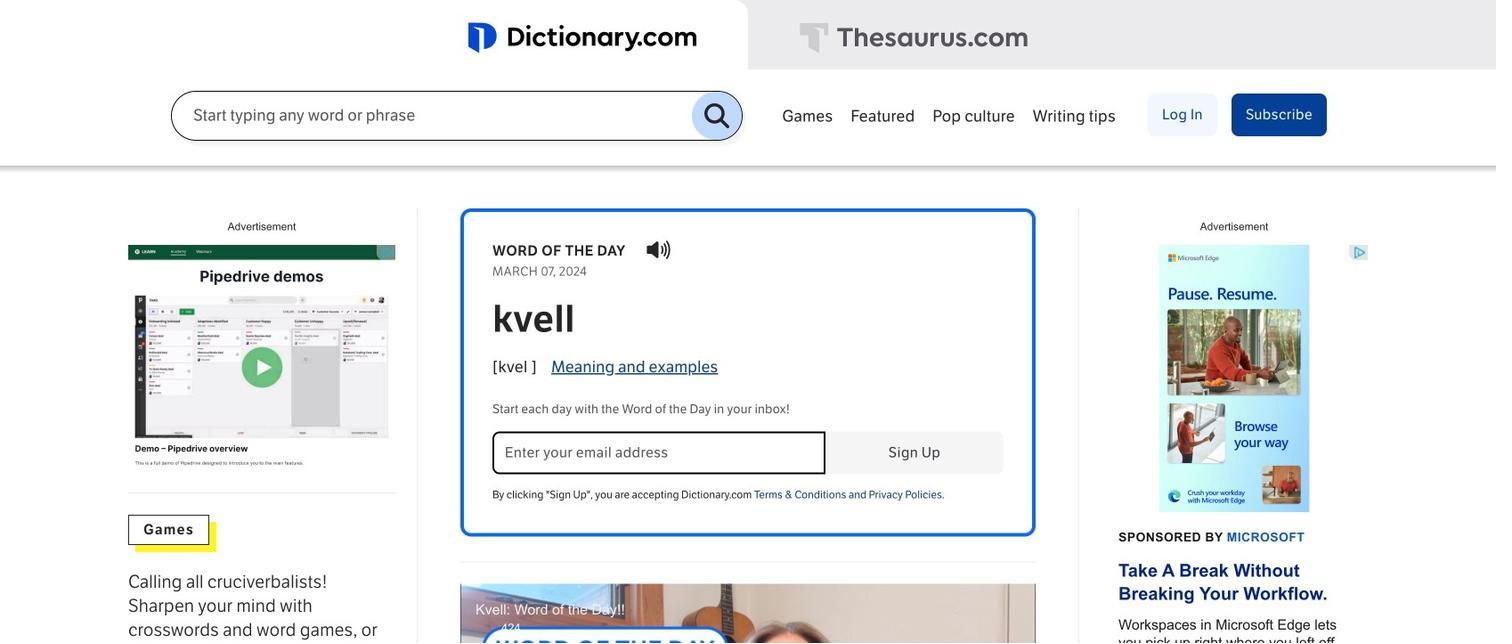 Task type: locate. For each thing, give the bounding box(es) containing it.
Enter your email address text field
[[493, 432, 826, 474]]

video player region
[[461, 584, 1036, 643]]

pages menu element
[[774, 94, 1327, 163]]



Task type: describe. For each thing, give the bounding box(es) containing it.
switch site tab list
[[0, 0, 1496, 72]]

Start typing any word or phrase text field
[[172, 105, 692, 126]]



Task type: vqa. For each thing, say whether or not it's contained in the screenshot.
Enter your email address text field
yes



